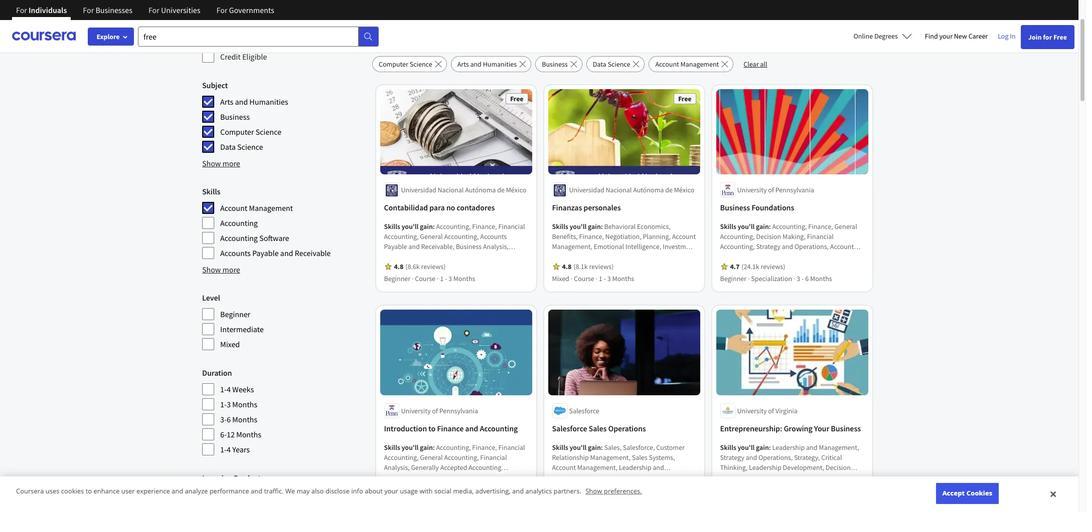 Task type: describe. For each thing, give the bounding box(es) containing it.
science inside button
[[410, 60, 432, 69]]

operations inside behavioral economics, benefits, finance, negotiation, planning, account management, emotional intelligence, investment management, strategy, strategy and operations
[[660, 253, 692, 262]]

months right specialization
[[811, 275, 833, 284]]

university for entrepreneurship:
[[738, 407, 767, 416]]

1-4 years
[[220, 445, 250, 455]]

3 right specialization
[[797, 275, 801, 284]]

of for foundations
[[769, 186, 775, 195]]

skills group
[[202, 186, 366, 260]]

payable inside accounting, finance, financial accounting, general accounting, accounts payable and receivable, business analysis, financial analysis, operational analysis, planning, account management
[[384, 243, 408, 252]]

uses
[[46, 488, 59, 497]]

0 horizontal spatial credit
[[220, 52, 241, 62]]

contabilidad
[[384, 203, 428, 213]]

business inside accounting, finance, financial accounting, general accounting, accounts payable and receivable, business analysis, financial analysis, operational analysis, planning, account management
[[456, 243, 482, 252]]

beginner for beginner · specialization · 3 - 6 months
[[721, 275, 747, 284]]

you'll for introduction to finance and accounting
[[402, 444, 419, 453]]

you'll for entrepreneurship: growing your business
[[738, 444, 755, 453]]

traffic.
[[264, 488, 284, 497]]

subject
[[202, 80, 228, 90]]

planning, inside behavioral economics, benefits, finance, negotiation, planning, account management, emotional intelligence, investment management, strategy, strategy and operations
[[643, 233, 671, 242]]

(8.6k
[[406, 263, 420, 272]]

business inside business foundations link
[[721, 203, 751, 213]]

university of virginia
[[738, 407, 798, 416]]

2 · from the left
[[437, 275, 439, 284]]

level group
[[202, 292, 366, 351]]

contabilidad para no contadores
[[384, 203, 495, 213]]

3-6 months
[[220, 415, 257, 425]]

salesforce for salesforce
[[570, 407, 600, 416]]

"free"
[[453, 20, 490, 38]]

you'll for salesforce sales operations
[[570, 444, 587, 453]]

join for free
[[1029, 33, 1068, 42]]

3 inside duration group
[[227, 400, 231, 410]]

for businesses
[[83, 5, 132, 15]]

business inside entrepreneurship: growing your business link
[[832, 424, 861, 434]]

of for to
[[433, 407, 438, 416]]

experience
[[137, 488, 170, 497]]

economics,
[[638, 223, 671, 232]]

4 for years
[[227, 445, 231, 455]]

governments
[[229, 5, 274, 15]]

autónoma for finanzas personales
[[634, 186, 664, 195]]

university for introduction
[[402, 407, 431, 416]]

pennsylvania for to
[[440, 407, 479, 416]]

coursera uses cookies to enhance user experience and analyze performance and traffic. we may also disclose info about your usage with social media, advertising, and analytics partners. show preferences.
[[16, 488, 642, 497]]

reviews) for foundations
[[761, 263, 786, 272]]

: left "behavioral"
[[601, 223, 603, 232]]

gain up general
[[420, 223, 433, 232]]

negotiation,
[[606, 233, 642, 242]]

all
[[761, 60, 768, 69]]

finanzas personales
[[553, 203, 621, 213]]

universidad for finanzas
[[570, 186, 605, 195]]

1- for 1-4 years
[[220, 445, 227, 455]]

introduction to finance and accounting
[[384, 424, 518, 434]]

advertising,
[[476, 488, 511, 497]]

méxico for contabilidad para no contadores
[[507, 186, 527, 195]]

media,
[[453, 488, 474, 497]]

0 horizontal spatial for
[[433, 20, 450, 38]]

also
[[312, 488, 324, 497]]

contadores
[[457, 203, 495, 213]]

mixed for mixed
[[220, 340, 240, 350]]

accounting software
[[220, 233, 289, 243]]

skills inside group
[[202, 187, 220, 197]]

analysis, right operational
[[476, 253, 502, 262]]

filter by
[[202, 21, 237, 33]]

3 down operational
[[449, 275, 452, 284]]

more for data
[[223, 159, 240, 169]]

2 vertical spatial show
[[586, 488, 602, 497]]

skills you'll gain : for business foundations
[[721, 223, 773, 232]]

data inside button
[[593, 60, 607, 69]]

0 vertical spatial financial
[[499, 223, 526, 232]]

para
[[430, 203, 445, 213]]

months up years
[[236, 430, 261, 440]]

your
[[815, 424, 830, 434]]

1-4 weeks
[[220, 385, 254, 395]]

arts and humanities inside subject group
[[220, 97, 288, 107]]

1 horizontal spatial credit
[[565, 496, 583, 505]]

preferences.
[[604, 488, 642, 497]]

science inside button
[[608, 60, 631, 69]]

3 · from the left
[[571, 275, 573, 284]]

show preferences. link
[[586, 488, 642, 497]]

and inside accounting, finance, financial accounting, general accounting, accounts payable and receivable, business analysis, financial analysis, operational analysis, planning, account management
[[409, 243, 420, 252]]

for for governments
[[217, 5, 228, 15]]

explore
[[97, 32, 120, 41]]

business foundations link
[[721, 202, 865, 214]]

and inside subject group
[[235, 97, 248, 107]]

learning product group
[[202, 473, 366, 513]]

: up general
[[433, 223, 435, 232]]

computer science button
[[372, 56, 447, 72]]

entrepreneurship: growing your business link
[[721, 423, 865, 435]]

analytics
[[526, 488, 552, 497]]

6 · from the left
[[794, 275, 796, 284]]

university of pennsylvania for to
[[402, 407, 479, 416]]

strategy
[[621, 253, 646, 262]]

account management button
[[649, 56, 734, 72]]

behavioral economics, benefits, finance, negotiation, planning, account management, emotional intelligence, investment management, strategy, strategy and operations
[[553, 223, 696, 262]]

performance
[[210, 488, 249, 497]]

: for entrepreneurship: growing your business
[[770, 444, 772, 453]]

beginner for beginner
[[220, 310, 251, 320]]

partners.
[[554, 488, 582, 497]]

data science button
[[587, 56, 645, 72]]

salesforce sales operations link
[[553, 423, 697, 435]]

coursera
[[16, 488, 44, 497]]

3-
[[220, 415, 227, 425]]

free for contabilidad para no contadores
[[511, 94, 524, 103]]

businesses
[[96, 5, 132, 15]]

receivable
[[295, 248, 331, 258]]

4.7
[[731, 263, 740, 272]]

your inside find your new career link
[[940, 32, 953, 41]]

0 horizontal spatial your
[[385, 488, 398, 497]]

entrepreneurship:
[[721, 424, 783, 434]]

4.7 (24.1k reviews)
[[731, 263, 786, 272]]

show more button for accounts
[[202, 264, 240, 276]]

beginner · specialization · 3 - 6 months
[[721, 275, 833, 284]]

months down weeks
[[232, 400, 257, 410]]

humanities inside subject group
[[250, 97, 288, 107]]

0 vertical spatial eligible
[[242, 52, 267, 62]]

payable inside skills group
[[252, 248, 279, 258]]

1 vertical spatial financial
[[384, 253, 411, 262]]

- for para
[[445, 275, 448, 284]]

product
[[234, 474, 261, 484]]

behavioral
[[605, 223, 636, 232]]

5 · from the left
[[749, 275, 750, 284]]

analyze
[[185, 488, 208, 497]]

emotional
[[594, 243, 625, 252]]

subject group
[[202, 79, 366, 154]]

gain for business foundations
[[757, 223, 770, 232]]

we
[[285, 488, 295, 497]]

skills you'll gain : for salesforce sales operations
[[553, 444, 605, 453]]

months down strategy
[[613, 275, 635, 284]]

online degrees
[[854, 32, 898, 41]]

accounting for accounting software
[[220, 233, 258, 243]]

4.8 (8.1k reviews)
[[563, 263, 614, 272]]

arts inside button
[[458, 60, 469, 69]]

with
[[420, 488, 433, 497]]

- for personales
[[604, 275, 607, 284]]

1- for 1-4 weeks
[[220, 385, 227, 395]]

: for introduction to finance and accounting
[[433, 444, 435, 453]]

you'll up benefits,
[[570, 223, 587, 232]]

software
[[260, 233, 289, 243]]

user
[[121, 488, 135, 497]]

2 vertical spatial accounting
[[480, 424, 518, 434]]

arts inside subject group
[[220, 97, 233, 107]]

2 horizontal spatial free
[[1054, 33, 1068, 42]]

1 · from the left
[[412, 275, 414, 284]]

duration
[[202, 368, 232, 378]]

finance, inside behavioral economics, benefits, finance, negotiation, planning, account management, emotional intelligence, investment management, strategy, strategy and operations
[[580, 233, 604, 242]]

log in
[[998, 32, 1016, 41]]

de for finanzas personales
[[666, 186, 673, 195]]

1 management, from the top
[[553, 243, 593, 252]]

cookies
[[61, 488, 84, 497]]

disclose
[[326, 488, 350, 497]]

(24.1k
[[742, 263, 760, 272]]

reviews) for para
[[422, 263, 446, 272]]

you'll down contabilidad at the top
[[402, 223, 419, 232]]

analysis, up 4.8 (8.6k reviews)
[[413, 253, 438, 262]]

business foundations
[[721, 203, 795, 213]]

arts and humanities button
[[451, 56, 532, 72]]

salesforce for salesforce sales operations
[[553, 424, 588, 434]]

free for finanzas personales
[[679, 94, 692, 103]]

strategy,
[[594, 253, 620, 262]]

autónoma for contabilidad para no contadores
[[466, 186, 496, 195]]

no
[[447, 203, 456, 213]]

clear all
[[744, 60, 768, 69]]

sales
[[589, 424, 607, 434]]

data science inside subject group
[[220, 142, 263, 152]]

operations inside "salesforce sales operations" link
[[609, 424, 646, 434]]

account management inside button
[[656, 60, 719, 69]]

accounting, down contabilidad para no contadores link
[[437, 223, 471, 232]]

operational
[[440, 253, 474, 262]]

reviews) for sales
[[590, 484, 614, 493]]

introduction to finance and accounting link
[[384, 423, 529, 435]]

finance
[[438, 424, 464, 434]]

join
[[1029, 33, 1042, 42]]

management inside button
[[681, 60, 719, 69]]

gain for entrepreneurship: growing your business
[[757, 444, 770, 453]]

career
[[969, 32, 988, 41]]

may
[[297, 488, 310, 497]]

6-12 months
[[220, 430, 261, 440]]

1 horizontal spatial credit eligible
[[565, 496, 606, 505]]



Task type: vqa. For each thing, say whether or not it's contained in the screenshot.
topmost Arts
yes



Task type: locate. For each thing, give the bounding box(es) containing it.
beginner inside level group
[[220, 310, 251, 320]]

account inside skills group
[[220, 203, 248, 213]]

1 horizontal spatial university of pennsylvania
[[738, 186, 815, 195]]

duration group
[[202, 367, 366, 457]]

you'll down salesforce sales operations on the bottom
[[570, 444, 587, 453]]

0 horizontal spatial university of pennsylvania
[[402, 407, 479, 416]]

computer science inside subject group
[[220, 127, 282, 137]]

university of pennsylvania for foundations
[[738, 186, 815, 195]]

0 vertical spatial your
[[940, 32, 953, 41]]

level
[[202, 293, 220, 303]]

0 vertical spatial salesforce
[[570, 407, 600, 416]]

account management inside skills group
[[220, 203, 293, 213]]

skills you'll gain : down contabilidad at the top
[[384, 223, 437, 232]]

salesforce up the sales
[[570, 407, 600, 416]]

4.8 for contabilidad
[[394, 263, 404, 272]]

0 vertical spatial show more button
[[202, 158, 240, 170]]

accounting right finance
[[480, 424, 518, 434]]

1 horizontal spatial course
[[574, 275, 595, 284]]

1 horizontal spatial nacional
[[606, 186, 632, 195]]

3 - from the left
[[802, 275, 805, 284]]

university up 'entrepreneurship:'
[[738, 407, 767, 416]]

1 show more from the top
[[202, 159, 240, 169]]

1 horizontal spatial humanities
[[483, 60, 517, 69]]

skills you'll gain : up benefits,
[[553, 223, 605, 232]]

gain for introduction to finance and accounting
[[420, 444, 433, 453]]

3 up 3-
[[227, 400, 231, 410]]

2 show more from the top
[[202, 265, 240, 275]]

and inside behavioral economics, benefits, finance, negotiation, planning, account management, emotional intelligence, investment management, strategy, strategy and operations
[[647, 253, 658, 262]]

0 horizontal spatial account management
[[220, 203, 293, 213]]

2 méxico from the left
[[675, 186, 695, 195]]

1 horizontal spatial account management
[[656, 60, 719, 69]]

business button
[[536, 56, 583, 72]]

skills you'll gain : for entrepreneurship: growing your business
[[721, 444, 773, 453]]

1 vertical spatial data science
[[220, 142, 263, 152]]

1- down duration at the bottom of page
[[220, 385, 227, 395]]

0 horizontal spatial nacional
[[438, 186, 464, 195]]

méxico for finanzas personales
[[675, 186, 695, 195]]

: for business foundations
[[770, 223, 772, 232]]

finanzas
[[553, 203, 583, 213]]

1 - from the left
[[445, 275, 448, 284]]

for for universities
[[149, 5, 160, 15]]

months down operational
[[454, 275, 476, 284]]

0 horizontal spatial humanities
[[250, 97, 288, 107]]

1 vertical spatial arts
[[220, 97, 233, 107]]

reviews) for personales
[[590, 263, 614, 272]]

2 more from the top
[[223, 265, 240, 275]]

3 1- from the top
[[220, 445, 227, 455]]

free down the arts and humanities button
[[511, 94, 524, 103]]

1 vertical spatial show more
[[202, 265, 240, 275]]

1 for from the left
[[16, 5, 27, 15]]

account inside accounting, finance, financial accounting, general accounting, accounts payable and receivable, business analysis, financial analysis, operational analysis, planning, account management
[[414, 263, 438, 272]]

in
[[1010, 32, 1016, 41]]

planning, up beginner · course · 1 - 3 months
[[384, 263, 412, 272]]

1 vertical spatial finance,
[[580, 233, 604, 242]]

coursera image
[[12, 28, 76, 44]]

for up filter by
[[217, 5, 228, 15]]

analysis, down contadores
[[484, 243, 509, 252]]

universidad for contabilidad
[[402, 186, 437, 195]]

1 for para
[[440, 275, 444, 284]]

management inside skills group
[[249, 203, 293, 213]]

1 horizontal spatial 1
[[599, 275, 603, 284]]

accept cookies
[[943, 490, 993, 499]]

1 4 from the top
[[227, 385, 231, 395]]

universidad up contabilidad at the top
[[402, 186, 437, 195]]

de
[[498, 186, 505, 195], [666, 186, 673, 195]]

gain down personales
[[589, 223, 601, 232]]

planning, down "economics,"
[[643, 233, 671, 242]]

business inside subject group
[[220, 112, 250, 122]]

filter
[[202, 21, 225, 33]]

1 universidad nacional autónoma de méxico from the left
[[402, 186, 527, 195]]

accounting, down contabilidad at the top
[[384, 233, 419, 242]]

computer inside button
[[379, 60, 409, 69]]

arts and humanities down the subject
[[220, 97, 288, 107]]

0 horizontal spatial data
[[220, 142, 236, 152]]

finance, up emotional
[[580, 233, 604, 242]]

credit eligible down what do you want to learn? text box
[[220, 52, 267, 62]]

operations
[[660, 253, 692, 262], [609, 424, 646, 434]]

0 vertical spatial arts and humanities
[[458, 60, 517, 69]]

salesforce sales operations
[[553, 424, 646, 434]]

0 vertical spatial operations
[[660, 253, 692, 262]]

méxico
[[507, 186, 527, 195], [675, 186, 695, 195]]

0 horizontal spatial 4.8
[[394, 263, 404, 272]]

2 show more button from the top
[[202, 264, 240, 276]]

0 vertical spatial data science
[[593, 60, 631, 69]]

1 vertical spatial eligible
[[584, 496, 606, 505]]

arts down the subject
[[220, 97, 233, 107]]

1 vertical spatial humanities
[[250, 97, 288, 107]]

personales
[[584, 203, 621, 213]]

de up "economics,"
[[666, 186, 673, 195]]

reviews) up beginner · course · 1 - 3 months
[[422, 263, 446, 272]]

for for individuals
[[16, 5, 27, 15]]

universidad nacional autónoma de méxico up contabilidad para no contadores link
[[402, 186, 527, 195]]

for for businesses
[[83, 5, 94, 15]]

1 vertical spatial university of pennsylvania
[[402, 407, 479, 416]]

1 méxico from the left
[[507, 186, 527, 195]]

you'll down business foundations
[[738, 223, 755, 232]]

you'll for business foundations
[[738, 223, 755, 232]]

more
[[223, 159, 240, 169], [223, 265, 240, 275]]

·
[[412, 275, 414, 284], [437, 275, 439, 284], [571, 275, 573, 284], [596, 275, 598, 284], [749, 275, 750, 284], [794, 275, 796, 284]]

0 vertical spatial planning,
[[643, 233, 671, 242]]

skills you'll gain : for introduction to finance and accounting
[[384, 444, 437, 453]]

accounting,
[[437, 223, 471, 232], [384, 233, 419, 242], [445, 233, 479, 242]]

accounting left software
[[220, 233, 258, 243]]

of for growing
[[769, 407, 775, 416]]

virginia
[[776, 407, 798, 416]]

0 vertical spatial 6
[[806, 275, 809, 284]]

credit eligible down 4.6 (1.1k reviews)
[[565, 496, 606, 505]]

de for contabilidad para no contadores
[[498, 186, 505, 195]]

0 horizontal spatial 1
[[440, 275, 444, 284]]

1 vertical spatial computer
[[220, 127, 254, 137]]

mixed
[[553, 275, 570, 284], [220, 340, 240, 350]]

gain down business foundations
[[757, 223, 770, 232]]

salesforce left the sales
[[553, 424, 588, 434]]

accounting for accounting
[[220, 218, 258, 228]]

management inside accounting, finance, financial accounting, general accounting, accounts payable and receivable, business analysis, financial analysis, operational analysis, planning, account management
[[439, 263, 477, 272]]

learning
[[202, 474, 232, 484]]

accounting, finance, financial accounting, general accounting, accounts payable and receivable, business analysis, financial analysis, operational analysis, planning, account management
[[384, 223, 526, 272]]

2 vertical spatial 1-
[[220, 445, 227, 455]]

1 horizontal spatial accounts
[[481, 233, 507, 242]]

1 horizontal spatial beginner
[[384, 275, 411, 284]]

accounts inside accounting, finance, financial accounting, general accounting, accounts payable and receivable, business analysis, financial analysis, operational analysis, planning, account management
[[481, 233, 507, 242]]

3 down strategy,
[[608, 275, 611, 284]]

1 vertical spatial accounts
[[220, 248, 251, 258]]

to right cookies
[[86, 488, 92, 497]]

2 management, from the top
[[553, 253, 593, 262]]

0 vertical spatial university of pennsylvania
[[738, 186, 815, 195]]

university
[[738, 186, 767, 195], [402, 407, 431, 416], [738, 407, 767, 416]]

2 universidad nacional autónoma de méxico from the left
[[570, 186, 695, 195]]

pennsylvania up business foundations link at right top
[[776, 186, 815, 195]]

2 for from the left
[[83, 5, 94, 15]]

arts and humanities
[[458, 60, 517, 69], [220, 97, 288, 107]]

beginner up intermediate
[[220, 310, 251, 320]]

nacional for personales
[[606, 186, 632, 195]]

2 - from the left
[[604, 275, 607, 284]]

your right about
[[385, 488, 398, 497]]

beginner · course · 1 - 3 months
[[384, 275, 476, 284]]

0 horizontal spatial credit eligible
[[220, 52, 267, 62]]

: down salesforce sales operations on the bottom
[[601, 444, 603, 453]]

finanzas personales link
[[553, 202, 697, 214]]

specialization
[[752, 275, 793, 284]]

university up introduction
[[402, 407, 431, 416]]

payable up (8.6k
[[384, 243, 408, 252]]

find
[[925, 32, 938, 41]]

university for business
[[738, 186, 767, 195]]

4.8 for finanzas
[[563, 263, 572, 272]]

learning product
[[202, 474, 261, 484]]

1 vertical spatial computer science
[[220, 127, 282, 137]]

6-
[[220, 430, 227, 440]]

0 vertical spatial management,
[[553, 243, 593, 252]]

show more for accounts payable and receivable
[[202, 265, 240, 275]]

1 horizontal spatial universidad
[[570, 186, 605, 195]]

1 1 from the left
[[440, 275, 444, 284]]

1 1- from the top
[[220, 385, 227, 395]]

64
[[372, 20, 387, 38]]

0 horizontal spatial universidad nacional autónoma de méxico
[[402, 186, 527, 195]]

pennsylvania up introduction to finance and accounting link
[[440, 407, 479, 416]]

of up foundations
[[769, 186, 775, 195]]

6 inside duration group
[[227, 415, 231, 425]]

of left virginia
[[769, 407, 775, 416]]

1 horizontal spatial financial
[[499, 223, 526, 232]]

your right the find
[[940, 32, 953, 41]]

1 down 4.8 (8.1k reviews)
[[599, 275, 603, 284]]

4 left weeks
[[227, 385, 231, 395]]

universidad nacional autónoma de méxico for para
[[402, 186, 527, 195]]

- right specialization
[[802, 275, 805, 284]]

0 horizontal spatial beginner
[[220, 310, 251, 320]]

humanities inside button
[[483, 60, 517, 69]]

1 vertical spatial management,
[[553, 253, 593, 262]]

1 horizontal spatial computer
[[379, 60, 409, 69]]

0 horizontal spatial financial
[[384, 253, 411, 262]]

universidad
[[402, 186, 437, 195], [570, 186, 605, 195]]

0 horizontal spatial computer science
[[220, 127, 282, 137]]

4.8 left (8.1k
[[563, 263, 572, 272]]

0 vertical spatial finance,
[[473, 223, 497, 232]]

2 nacional from the left
[[606, 186, 632, 195]]

2 horizontal spatial -
[[802, 275, 805, 284]]

growing
[[784, 424, 813, 434]]

show more for data science
[[202, 159, 240, 169]]

1 horizontal spatial your
[[940, 32, 953, 41]]

nacional up finanzas personales link
[[606, 186, 632, 195]]

years
[[232, 445, 250, 455]]

for inside join for free link
[[1044, 33, 1053, 42]]

0 vertical spatial show
[[202, 159, 221, 169]]

by
[[227, 21, 237, 33]]

: down 'entrepreneurship:'
[[770, 444, 772, 453]]

months up the 6-12 months
[[232, 415, 257, 425]]

cookies
[[967, 490, 993, 499]]

beginner down 4.7
[[721, 275, 747, 284]]

investment
[[663, 243, 696, 252]]

2 4.8 from the left
[[563, 263, 572, 272]]

mixed inside level group
[[220, 340, 240, 350]]

1 vertical spatial salesforce
[[553, 424, 588, 434]]

reviews) up specialization
[[761, 263, 786, 272]]

finance, inside accounting, finance, financial accounting, general accounting, accounts payable and receivable, business analysis, financial analysis, operational analysis, planning, account management
[[473, 223, 497, 232]]

accept
[[943, 490, 965, 499]]

intermediate
[[220, 325, 264, 335]]

1 horizontal spatial -
[[604, 275, 607, 284]]

0 horizontal spatial 6
[[227, 415, 231, 425]]

skills you'll gain : down introduction
[[384, 444, 437, 453]]

- for foundations
[[802, 275, 805, 284]]

1 vertical spatial mixed
[[220, 340, 240, 350]]

1 horizontal spatial operations
[[660, 253, 692, 262]]

(1.1k
[[574, 484, 588, 493]]

course for finanzas
[[574, 275, 595, 284]]

1 horizontal spatial 6
[[806, 275, 809, 284]]

course down 4.8 (8.6k reviews)
[[415, 275, 436, 284]]

management,
[[553, 243, 593, 252], [553, 253, 593, 262]]

4 · from the left
[[596, 275, 598, 284]]

gain
[[420, 223, 433, 232], [589, 223, 601, 232], [757, 223, 770, 232], [420, 444, 433, 453], [589, 444, 601, 453], [757, 444, 770, 453]]

course for contabilidad
[[415, 275, 436, 284]]

planning, inside accounting, finance, financial accounting, general accounting, accounts payable and receivable, business analysis, financial analysis, operational analysis, planning, account management
[[384, 263, 412, 272]]

: down introduction to finance and accounting
[[433, 444, 435, 453]]

account inside button
[[656, 60, 679, 69]]

1 de from the left
[[498, 186, 505, 195]]

autónoma up contadores
[[466, 186, 496, 195]]

universidad nacional autónoma de méxico up finanzas personales link
[[570, 186, 695, 195]]

1- down 6-
[[220, 445, 227, 455]]

1 vertical spatial 6
[[227, 415, 231, 425]]

2 1- from the top
[[220, 400, 227, 410]]

0 horizontal spatial autónoma
[[466, 186, 496, 195]]

0 horizontal spatial management
[[249, 203, 293, 213]]

nacional
[[438, 186, 464, 195], [606, 186, 632, 195]]

results
[[389, 20, 430, 38]]

universidad up finanzas personales
[[570, 186, 605, 195]]

online degrees button
[[846, 25, 920, 47]]

1 horizontal spatial payable
[[384, 243, 408, 252]]

2 horizontal spatial management
[[681, 60, 719, 69]]

12
[[227, 430, 235, 440]]

0 vertical spatial humanities
[[483, 60, 517, 69]]

management, up (8.1k
[[553, 253, 593, 262]]

1 horizontal spatial data
[[593, 60, 607, 69]]

for left "free" at left top
[[433, 20, 450, 38]]

1 horizontal spatial méxico
[[675, 186, 695, 195]]

1 horizontal spatial arts
[[458, 60, 469, 69]]

1 horizontal spatial eligible
[[584, 496, 606, 505]]

for right join
[[1044, 33, 1053, 42]]

data inside subject group
[[220, 142, 236, 152]]

4 left years
[[227, 445, 231, 455]]

0 horizontal spatial course
[[415, 275, 436, 284]]

0 vertical spatial mixed
[[553, 275, 570, 284]]

computer inside subject group
[[220, 127, 254, 137]]

0 vertical spatial more
[[223, 159, 240, 169]]

: for salesforce sales operations
[[601, 444, 603, 453]]

2 autónoma from the left
[[634, 186, 664, 195]]

accounts inside skills group
[[220, 248, 251, 258]]

nacional for para
[[438, 186, 464, 195]]

4 for from the left
[[217, 5, 228, 15]]

data
[[593, 60, 607, 69], [220, 142, 236, 152]]

for universities
[[149, 5, 201, 15]]

1 show more button from the top
[[202, 158, 240, 170]]

enhance
[[94, 488, 120, 497]]

explore button
[[88, 28, 134, 46]]

you'll down introduction
[[402, 444, 419, 453]]

individuals
[[29, 5, 67, 15]]

1 horizontal spatial pennsylvania
[[776, 186, 815, 195]]

your
[[940, 32, 953, 41], [385, 488, 398, 497]]

2 1 from the left
[[599, 275, 603, 284]]

new
[[955, 32, 968, 41]]

1 vertical spatial to
[[86, 488, 92, 497]]

gain for salesforce sales operations
[[589, 444, 601, 453]]

of
[[769, 186, 775, 195], [433, 407, 438, 416], [769, 407, 775, 416]]

1 nacional from the left
[[438, 186, 464, 195]]

data science inside data science button
[[593, 60, 631, 69]]

skills you'll gain : down business foundations
[[721, 223, 773, 232]]

financial
[[499, 223, 526, 232], [384, 253, 411, 262]]

show more button for data
[[202, 158, 240, 170]]

1 vertical spatial 1-
[[220, 400, 227, 410]]

- down operational
[[445, 275, 448, 284]]

1 more from the top
[[223, 159, 240, 169]]

eligible down what do you want to learn? text box
[[242, 52, 267, 62]]

accept cookies button
[[937, 484, 999, 505]]

1 horizontal spatial to
[[429, 424, 436, 434]]

gain down the sales
[[589, 444, 601, 453]]

operations right the sales
[[609, 424, 646, 434]]

show more button
[[202, 158, 240, 170], [202, 264, 240, 276]]

6 up 12
[[227, 415, 231, 425]]

universidad nacional autónoma de méxico for personales
[[570, 186, 695, 195]]

mixed for mixed · course · 1 - 3 months
[[553, 275, 570, 284]]

business inside business button
[[542, 60, 568, 69]]

2 course from the left
[[574, 275, 595, 284]]

for left individuals
[[16, 5, 27, 15]]

0 horizontal spatial payable
[[252, 248, 279, 258]]

account
[[656, 60, 679, 69], [220, 203, 248, 213], [673, 233, 696, 242], [414, 263, 438, 272]]

1- up 3-
[[220, 400, 227, 410]]

weeks
[[232, 385, 254, 395]]

3 for from the left
[[149, 5, 160, 15]]

0 horizontal spatial arts
[[220, 97, 233, 107]]

0 vertical spatial computer science
[[379, 60, 432, 69]]

more for accounts
[[223, 265, 240, 275]]

find your new career
[[925, 32, 988, 41]]

1 for personales
[[599, 275, 603, 284]]

credit down the "4.6"
[[565, 496, 583, 505]]

of up finance
[[433, 407, 438, 416]]

0 horizontal spatial mixed
[[220, 340, 240, 350]]

0 vertical spatial to
[[429, 424, 436, 434]]

6 right specialization
[[806, 275, 809, 284]]

1-
[[220, 385, 227, 395], [220, 400, 227, 410], [220, 445, 227, 455]]

foundations
[[752, 203, 795, 213]]

0 horizontal spatial eligible
[[242, 52, 267, 62]]

1 course from the left
[[415, 275, 436, 284]]

arts and humanities inside button
[[458, 60, 517, 69]]

and
[[470, 60, 482, 69], [235, 97, 248, 107], [409, 243, 420, 252], [280, 248, 293, 258], [647, 253, 658, 262], [466, 424, 479, 434], [172, 488, 183, 497], [251, 488, 263, 497], [512, 488, 524, 497]]

and inside skills group
[[280, 248, 293, 258]]

management, down benefits,
[[553, 243, 593, 252]]

payable down software
[[252, 248, 279, 258]]

reviews) down strategy,
[[590, 263, 614, 272]]

3
[[449, 275, 452, 284], [608, 275, 611, 284], [797, 275, 801, 284], [227, 400, 231, 410]]

de up contabilidad para no contadores link
[[498, 186, 505, 195]]

4.8
[[394, 263, 404, 272], [563, 263, 572, 272]]

introduction
[[384, 424, 427, 434]]

1 universidad from the left
[[402, 186, 437, 195]]

show more
[[202, 159, 240, 169], [202, 265, 240, 275]]

4 for weeks
[[227, 385, 231, 395]]

show for accounts
[[202, 265, 221, 275]]

None search field
[[138, 26, 379, 46]]

reviews) right (1.1k
[[590, 484, 614, 493]]

pennsylvania for foundations
[[776, 186, 815, 195]]

0 vertical spatial show more
[[202, 159, 240, 169]]

show for data
[[202, 159, 221, 169]]

0 horizontal spatial finance,
[[473, 223, 497, 232]]

0 vertical spatial computer
[[379, 60, 409, 69]]

degrees
[[875, 32, 898, 41]]

arts down "free" at left top
[[458, 60, 469, 69]]

computer science inside button
[[379, 60, 432, 69]]

social
[[435, 488, 452, 497]]

eligible down 4.6 (1.1k reviews)
[[584, 496, 606, 505]]

:
[[433, 223, 435, 232], [601, 223, 603, 232], [770, 223, 772, 232], [433, 444, 435, 453], [601, 444, 603, 453], [770, 444, 772, 453]]

and inside button
[[470, 60, 482, 69]]

1 horizontal spatial computer science
[[379, 60, 432, 69]]

account inside behavioral economics, benefits, finance, negotiation, planning, account management, emotional intelligence, investment management, strategy, strategy and operations
[[673, 233, 696, 242]]

course down (8.1k
[[574, 275, 595, 284]]

1 vertical spatial pennsylvania
[[440, 407, 479, 416]]

2 de from the left
[[666, 186, 673, 195]]

2 4 from the top
[[227, 445, 231, 455]]

2 universidad from the left
[[570, 186, 605, 195]]

1 vertical spatial 4
[[227, 445, 231, 455]]

show
[[202, 159, 221, 169], [202, 265, 221, 275], [586, 488, 602, 497]]

- down 4.8 (8.1k reviews)
[[604, 275, 607, 284]]

usage
[[400, 488, 418, 497]]

finance, down contadores
[[473, 223, 497, 232]]

entrepreneurship: growing your business
[[721, 424, 861, 434]]

banner navigation
[[8, 0, 282, 28]]

beginner for beginner · course · 1 - 3 months
[[384, 275, 411, 284]]

accounts down contadores
[[481, 233, 507, 242]]

0 vertical spatial data
[[593, 60, 607, 69]]

benefits,
[[553, 233, 578, 242]]

0 vertical spatial account management
[[656, 60, 719, 69]]

free down account management button
[[679, 94, 692, 103]]

arts
[[458, 60, 469, 69], [220, 97, 233, 107]]

reviews)
[[422, 263, 446, 272], [590, 263, 614, 272], [761, 263, 786, 272], [590, 484, 614, 493]]

1 horizontal spatial management
[[439, 263, 477, 272]]

free right join
[[1054, 33, 1068, 42]]

accounting, up operational
[[445, 233, 479, 242]]

6
[[806, 275, 809, 284], [227, 415, 231, 425]]

1 vertical spatial credit eligible
[[565, 496, 606, 505]]

4.8 (8.6k reviews)
[[394, 263, 446, 272]]

1- for 1-3 months
[[220, 400, 227, 410]]

1 autónoma from the left
[[466, 186, 496, 195]]

clear all button
[[738, 56, 774, 72]]

computer science
[[379, 60, 432, 69], [220, 127, 282, 137]]

What do you want to learn? text field
[[138, 26, 359, 46]]

1 vertical spatial more
[[223, 265, 240, 275]]

0 horizontal spatial data science
[[220, 142, 263, 152]]

mixed down intermediate
[[220, 340, 240, 350]]

1 vertical spatial show
[[202, 265, 221, 275]]

1 4.8 from the left
[[394, 263, 404, 272]]

to
[[429, 424, 436, 434], [86, 488, 92, 497]]

gain down introduction
[[420, 444, 433, 453]]



